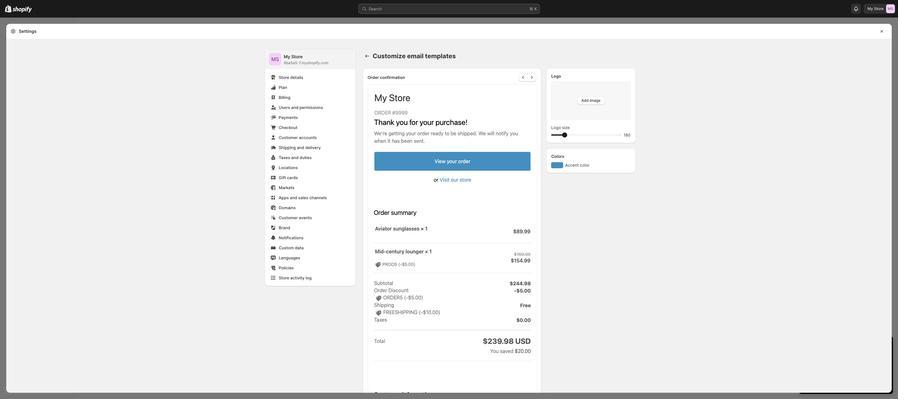 Task type: vqa. For each thing, say whether or not it's contained in the screenshot.
back,
no



Task type: locate. For each thing, give the bounding box(es) containing it.
and for sales
[[290, 195, 297, 200]]

custom data link
[[269, 243, 352, 252]]

180
[[624, 133, 631, 138]]

1 vertical spatial my store image
[[269, 53, 281, 65]]

channels
[[310, 195, 327, 200]]

customer down "domains"
[[279, 215, 298, 220]]

policies link
[[269, 263, 352, 272]]

log
[[306, 275, 312, 280]]

customer accounts
[[279, 135, 317, 140]]

billing link
[[269, 93, 352, 102]]

store details
[[279, 75, 303, 80]]

gift
[[279, 175, 286, 180]]

0 vertical spatial my
[[868, 6, 874, 11]]

and down customer accounts
[[297, 145, 304, 150]]

activity
[[290, 275, 305, 280]]

my store image right the my store
[[887, 4, 896, 13]]

0 horizontal spatial my
[[284, 54, 290, 59]]

users and permissions link
[[269, 103, 352, 112]]

customer events
[[279, 215, 312, 220]]

0 vertical spatial my store image
[[887, 4, 896, 13]]

customer down checkout
[[279, 135, 298, 140]]

my inside the my store 8ba5a5-7.myshopify.com
[[284, 54, 290, 59]]

sales
[[298, 195, 309, 200]]

and right taxes
[[291, 155, 299, 160]]

notifications link
[[269, 233, 352, 242]]

customer for customer accounts
[[279, 135, 298, 140]]

checkout link
[[269, 123, 352, 132]]

data
[[295, 245, 304, 250]]

plan
[[279, 85, 287, 90]]

shopify image
[[13, 6, 32, 13]]

shop settings menu element
[[265, 49, 355, 286]]

0 horizontal spatial my store image
[[269, 53, 281, 65]]

and right apps
[[290, 195, 297, 200]]

0 vertical spatial logo
[[552, 74, 561, 79]]

search
[[369, 6, 382, 11]]

custom data
[[279, 245, 304, 250]]

taxes and duties link
[[269, 153, 352, 162]]

image
[[590, 98, 601, 103]]

languages link
[[269, 253, 352, 262]]

customize
[[373, 52, 406, 60]]

add image
[[582, 98, 601, 103]]

my store image inside shop settings menu element
[[269, 53, 281, 65]]

1 vertical spatial my
[[284, 54, 290, 59]]

1 horizontal spatial my
[[868, 6, 874, 11]]

locations
[[279, 165, 298, 170]]

shipping and delivery link
[[269, 143, 352, 152]]

store activity log link
[[269, 273, 352, 282]]

logo for logo size
[[552, 125, 561, 130]]

customer
[[279, 135, 298, 140], [279, 215, 298, 220]]

delivery
[[305, 145, 321, 150]]

store
[[875, 6, 884, 11], [292, 54, 303, 59], [279, 75, 289, 80], [279, 275, 289, 280]]

my
[[868, 6, 874, 11], [284, 54, 290, 59]]

1 logo from the top
[[552, 74, 561, 79]]

add
[[582, 98, 589, 103]]

my store image left the 8ba5a5- at left
[[269, 53, 281, 65]]

1 vertical spatial customer
[[279, 215, 298, 220]]

add image button
[[578, 96, 605, 105]]

color
[[580, 163, 590, 168]]

2 logo from the top
[[552, 125, 561, 130]]

customer for customer events
[[279, 215, 298, 220]]

markets
[[279, 185, 295, 190]]

logo
[[552, 74, 561, 79], [552, 125, 561, 130]]

1 horizontal spatial my store image
[[887, 4, 896, 13]]

and for permissions
[[291, 105, 299, 110]]

billing
[[279, 95, 291, 100]]

and right users
[[291, 105, 299, 110]]

⌘ k
[[530, 6, 537, 11]]

my store image
[[887, 4, 896, 13], [269, 53, 281, 65]]

dialog
[[895, 24, 899, 393]]

taxes
[[279, 155, 290, 160]]

events
[[299, 215, 312, 220]]

duties
[[300, 155, 312, 160]]

gift cards link
[[269, 173, 352, 182]]

1 vertical spatial logo
[[552, 125, 561, 130]]

confirmation
[[380, 75, 405, 80]]

apps and sales channels
[[279, 195, 327, 200]]

shopify image
[[5, 5, 12, 13]]

my for my store
[[868, 6, 874, 11]]

gift cards
[[279, 175, 298, 180]]

1 day left in your trial element
[[800, 353, 894, 394]]

store details link
[[269, 73, 352, 82]]

templates
[[425, 52, 456, 60]]

1 customer from the top
[[279, 135, 298, 140]]

and
[[291, 105, 299, 110], [297, 145, 304, 150], [291, 155, 299, 160], [290, 195, 297, 200]]

store activity log
[[279, 275, 312, 280]]

2 customer from the top
[[279, 215, 298, 220]]

0 vertical spatial customer
[[279, 135, 298, 140]]

and for duties
[[291, 155, 299, 160]]



Task type: describe. For each thing, give the bounding box(es) containing it.
locations link
[[269, 163, 352, 172]]

policies
[[279, 265, 294, 270]]

details
[[290, 75, 303, 80]]

accounts
[[299, 135, 317, 140]]

customize email templates
[[373, 52, 456, 60]]

shipping and delivery
[[279, 145, 321, 150]]

customer events link
[[269, 213, 352, 222]]

permissions
[[300, 105, 323, 110]]

brand
[[279, 225, 290, 230]]

checkout
[[279, 125, 298, 130]]

domains link
[[269, 203, 352, 212]]

brand link
[[269, 223, 352, 232]]

store inside the my store 8ba5a5-7.myshopify.com
[[292, 54, 303, 59]]

⌘
[[530, 6, 534, 11]]

customer accounts link
[[269, 133, 352, 142]]

users and permissions
[[279, 105, 323, 110]]

order
[[368, 75, 379, 80]]

payments link
[[269, 113, 352, 122]]

colors
[[552, 154, 565, 159]]

custom
[[279, 245, 294, 250]]

8ba5a5-
[[284, 60, 299, 65]]

k
[[535, 6, 537, 11]]

and for delivery
[[297, 145, 304, 150]]

taxes and duties
[[279, 155, 312, 160]]

size
[[562, 125, 570, 130]]

settings dialog
[[6, 24, 892, 399]]

markets link
[[269, 183, 352, 192]]

accent color
[[566, 163, 590, 168]]

languages
[[279, 255, 300, 260]]

apps and sales channels link
[[269, 193, 352, 202]]

settings
[[19, 29, 37, 34]]

notifications
[[279, 235, 304, 240]]

7.myshopify.com
[[299, 60, 329, 65]]

logo for logo
[[552, 74, 561, 79]]

plan link
[[269, 83, 352, 92]]

my store 8ba5a5-7.myshopify.com
[[284, 54, 329, 65]]

Logo size range field
[[552, 131, 622, 139]]

my store
[[868, 6, 884, 11]]

logo size
[[552, 125, 570, 130]]

accent
[[566, 163, 579, 168]]

cards
[[287, 175, 298, 180]]

my for my store 8ba5a5-7.myshopify.com
[[284, 54, 290, 59]]

store inside store activity log link
[[279, 275, 289, 280]]

apps
[[279, 195, 289, 200]]

users
[[279, 105, 290, 110]]

ms button
[[269, 53, 281, 65]]

order confirmation
[[368, 75, 405, 80]]

domains
[[279, 205, 296, 210]]

email
[[407, 52, 424, 60]]

shipping
[[279, 145, 296, 150]]

payments
[[279, 115, 298, 120]]



